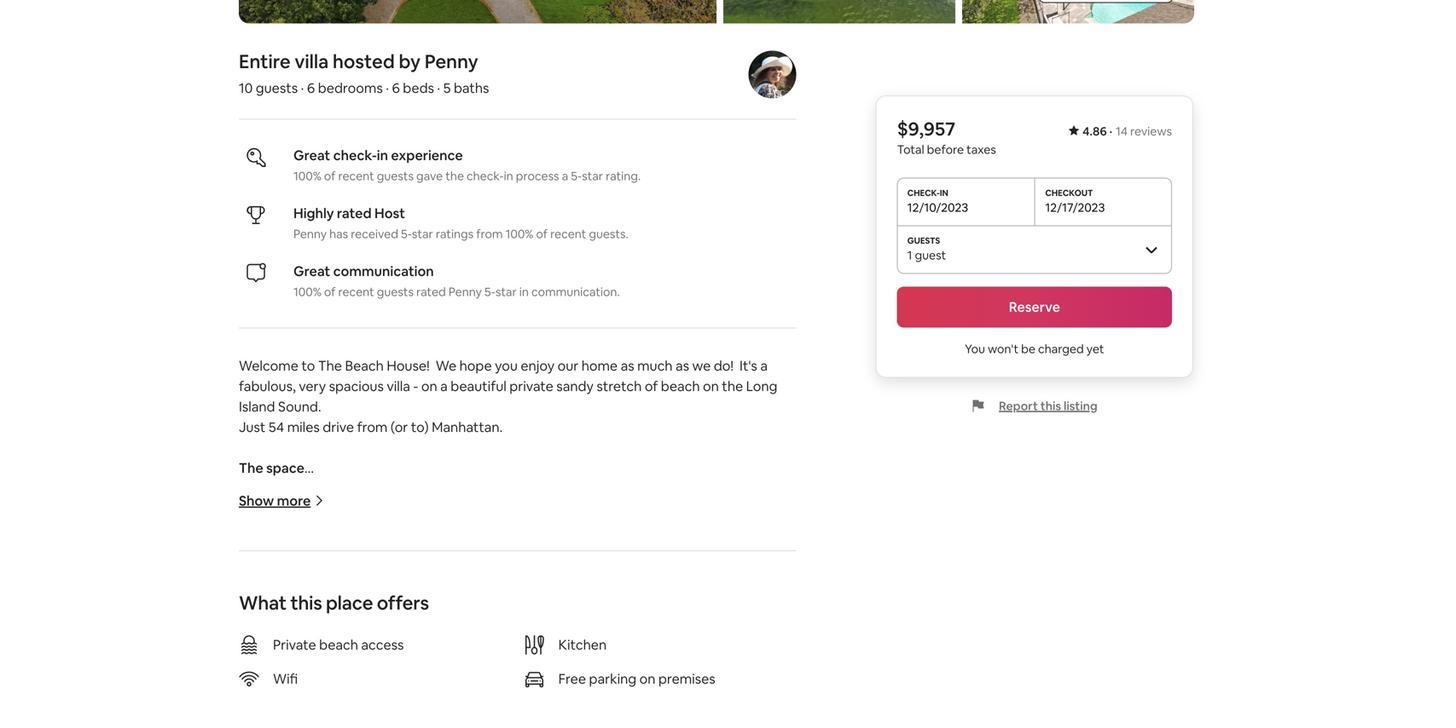 Task type: locate. For each thing, give the bounding box(es) containing it.
you right "hope"
[[495, 357, 518, 375]]

from
[[476, 226, 503, 242], [357, 419, 388, 436], [552, 644, 582, 661]]

0 horizontal spatial from
[[357, 419, 388, 436]]

the inside welcome to the beach house!  we hope you enjoy our home as much as we do!  it's a fabulous, very spacious villa - on a beautiful private sandy stretch of beach on the long island sound. just 54 miles drive from (or to) manhattan.
[[722, 378, 743, 395]]

0 vertical spatial guests
[[256, 79, 298, 97]]

1 horizontal spatial from
[[476, 226, 503, 242]]

villa inside entire villa hosted by penny 10 guests · 6 bedrooms · 6 beds · 5 baths
[[295, 49, 329, 74]]

you down the house
[[285, 644, 308, 661]]

1 vertical spatial long
[[443, 562, 475, 580]]

- left are
[[239, 562, 244, 580]]

in left communication.
[[519, 284, 529, 300]]

1 horizontal spatial the
[[318, 357, 342, 375]]

·
[[301, 79, 304, 97], [386, 79, 389, 97], [437, 79, 440, 97], [1109, 124, 1112, 139]]

1 vertical spatial villa
[[387, 378, 410, 395]]

and down marina
[[664, 644, 687, 661]]

has inside our house is a 1-minute drive to smithtown's long beach public marina and boat ramps (where you can launch your motorboat or sailboat from your trailer), and the town beach which has lifeguards and windsurfing classes.
[[279, 664, 300, 682]]

0 horizontal spatial you
[[285, 644, 308, 661]]

check- down bedrooms
[[333, 147, 377, 164]]

has down highly
[[329, 226, 348, 242]]

0 horizontal spatial rated
[[337, 205, 372, 222]]

5- right process
[[571, 168, 582, 184]]

of left natural
[[642, 562, 655, 580]]

1 horizontal spatial check-
[[467, 168, 504, 184]]

and left its on the bottom
[[323, 542, 347, 559]]

1 vertical spatial nissequogue
[[239, 542, 320, 559]]

· left beds
[[386, 79, 389, 97]]

100% inside great communication 100% of recent guests rated penny 5-star in communication.
[[293, 284, 321, 300]]

marina
[[635, 623, 678, 641]]

100%
[[293, 168, 321, 184], [505, 226, 534, 242], [293, 284, 321, 300]]

100% inside highly rated host penny has received 5-star ratings from 100% of recent guests.
[[505, 226, 534, 242]]

rated down communication
[[416, 284, 446, 300]]

to up motorboat
[[421, 623, 435, 641]]

1 great from the top
[[293, 147, 330, 164]]

the up this
[[239, 460, 263, 477]]

feeling down gorgeous
[[565, 501, 608, 518]]

0 horizontal spatial long
[[443, 562, 475, 580]]

0 vertical spatial check-
[[333, 147, 377, 164]]

welcome to the beach house!  we hope you enjoy our home as much as we do!  it's a fabulous, very spacious villa - on a beautiful private sandy stretch of beach on the long island sound. just 54 miles drive from (or to) manhattan.
[[239, 357, 780, 436]]

and down access
[[368, 664, 392, 682]]

lifeguards
[[303, 664, 365, 682]]

recent down communication
[[338, 284, 374, 300]]

this left listing
[[1041, 399, 1061, 414]]

great check-in experience 100% of recent guests gave the check-in process a 5-star rating.
[[293, 147, 641, 184]]

2 vertical spatial guests
[[377, 284, 414, 300]]

0 vertical spatial beach
[[345, 357, 384, 375]]

0 horizontal spatial your
[[381, 644, 409, 661]]

2 horizontal spatial in
[[519, 284, 529, 300]]

great inside the great check-in experience 100% of recent guests gave the check-in process a 5-star rating.
[[293, 147, 330, 164]]

you inside welcome to the beach house!  we hope you enjoy our home as much as we do!  it's a fabulous, very spacious villa - on a beautiful private sandy stretch of beach on the long island sound. just 54 miles drive from (or to) manhattan.
[[495, 357, 518, 375]]

0 horizontal spatial feeling
[[239, 501, 282, 518]]

0 horizontal spatial has
[[279, 664, 300, 682]]

stretch
[[597, 378, 642, 395]]

more
[[277, 493, 311, 510]]

report this listing button
[[972, 399, 1098, 414]]

star
[[582, 168, 603, 184], [412, 226, 433, 242], [496, 284, 517, 300]]

an
[[550, 562, 565, 580]]

island,
[[478, 562, 517, 580]]

0 horizontal spatial -
[[239, 562, 244, 580]]

2 vertical spatial from
[[552, 644, 582, 661]]

0 vertical spatial 5-
[[571, 168, 582, 184]]

guests inside the great check-in experience 100% of recent guests gave the check-in process a 5-star rating.
[[377, 168, 414, 184]]

1 horizontal spatial 5-
[[484, 284, 496, 300]]

1 horizontal spatial villa
[[387, 378, 410, 395]]

communication.
[[531, 284, 620, 300]]

on down 'we' on the left of page
[[421, 378, 437, 395]]

as left we
[[676, 357, 689, 375]]

baths
[[454, 79, 489, 97]]

0 vertical spatial you
[[495, 357, 518, 375]]

recent
[[338, 168, 374, 184], [550, 226, 586, 242], [338, 284, 374, 300]]

home
[[582, 357, 618, 375]]

6 left beds
[[392, 79, 400, 97]]

recent inside great communication 100% of recent guests rated penny 5-star in communication.
[[338, 284, 374, 300]]

the down boat
[[690, 644, 712, 661]]

12/10/2023
[[907, 200, 968, 215]]

bedrooms
[[318, 79, 383, 97]]

your
[[381, 644, 409, 661], [585, 644, 613, 661]]

is
[[306, 623, 316, 641]]

to up very
[[301, 357, 315, 375]]

a right the is
[[319, 623, 326, 641]]

drive down offers at the bottom left of the page
[[387, 623, 418, 641]]

in left process
[[504, 168, 513, 184]]

you won't be charged yet
[[965, 342, 1104, 357]]

launch
[[337, 644, 378, 661]]

0 vertical spatial rated
[[337, 205, 372, 222]]

this up the is
[[290, 592, 322, 616]]

beautiful
[[451, 378, 507, 395]]

1 vertical spatial star
[[412, 226, 433, 242]]

0 vertical spatial nissequogue
[[641, 480, 723, 498]]

sailboat
[[500, 644, 549, 661]]

2 vertical spatial 100%
[[293, 284, 321, 300]]

2 great from the top
[[293, 263, 330, 280]]

beach
[[345, 357, 384, 375], [552, 623, 591, 641]]

of inside welcome to the beach house!  we hope you enjoy our home as much as we do!  it's a fabulous, very spacious villa - on a beautiful private sandy stretch of beach on the long island sound. just 54 miles drive from (or to) manhattan.
[[645, 378, 658, 395]]

2 vertical spatial 5-
[[484, 284, 496, 300]]

of down communication
[[324, 284, 336, 300]]

on down we
[[703, 378, 719, 395]]

great communication 100% of recent guests rated penny 5-star in communication.
[[293, 263, 620, 300]]

star inside the great check-in experience 100% of recent guests gave the check-in process a 5-star rating.
[[582, 168, 603, 184]]

private
[[273, 637, 316, 654]]

0 vertical spatial the
[[318, 357, 342, 375]]

gorgeous
[[579, 480, 638, 498]]

0 vertical spatial star
[[582, 168, 603, 184]]

guests inside entire villa hosted by penny 10 guests · 6 bedrooms · 6 beds · 5 baths
[[256, 79, 298, 97]]

0 vertical spatial penny
[[293, 226, 327, 242]]

penny down highly
[[293, 226, 327, 242]]

what
[[239, 592, 287, 616]]

0 vertical spatial drive
[[323, 419, 354, 436]]

location
[[404, 480, 455, 498]]

welcome to our home on the beach in nissequogue. image
[[239, 0, 717, 23]]

highly
[[293, 205, 334, 222]]

1 vertical spatial recent
[[550, 226, 586, 242]]

2 feeling from the left
[[565, 501, 608, 518]]

star left 'rating.'
[[582, 168, 603, 184]]

your down public
[[585, 644, 613, 661]]

1 horizontal spatial feeling
[[565, 501, 608, 518]]

recent up received
[[338, 168, 374, 184]]

1 horizontal spatial as
[[676, 357, 689, 375]]

just
[[239, 419, 266, 436]]

feeling
[[239, 501, 282, 518], [565, 501, 608, 518]]

1 horizontal spatial penny
[[449, 284, 482, 300]]

penny down the ratings at left top
[[449, 284, 482, 300]]

1 horizontal spatial star
[[496, 284, 517, 300]]

star left communication.
[[496, 284, 517, 300]]

of down much
[[645, 378, 658, 395]]

great
[[754, 562, 788, 580]]

0 vertical spatial this
[[1041, 399, 1061, 414]]

1 as from the left
[[621, 357, 634, 375]]

beach inside welcome to the beach house!  we hope you enjoy our home as much as we do!  it's a fabulous, very spacious villa - on a beautiful private sandy stretch of beach on the long island sound. just 54 miles drive from (or to) manhattan.
[[661, 378, 700, 395]]

has down private
[[279, 664, 300, 682]]

1 vertical spatial to
[[421, 623, 435, 641]]

1
[[907, 248, 912, 263]]

a up 'mind.'
[[783, 480, 790, 498]]

0 horizontal spatial 5-
[[401, 226, 412, 242]]

- right 'villages'
[[464, 542, 469, 559]]

1 vertical spatial in
[[504, 168, 513, 184]]

0 vertical spatial great
[[293, 147, 330, 164]]

do!
[[714, 357, 734, 375]]

2 vertical spatial in
[[519, 284, 529, 300]]

0 vertical spatial recent
[[338, 168, 374, 184]]

great down highly
[[293, 263, 330, 280]]

and left boat
[[681, 623, 705, 641]]

0 horizontal spatial beach
[[345, 357, 384, 375]]

0 horizontal spatial as
[[621, 357, 634, 375]]

great
[[293, 147, 330, 164], [293, 263, 330, 280]]

trailer),
[[616, 644, 661, 661]]

this
[[1041, 399, 1061, 414], [290, 592, 322, 616]]

1 vertical spatial 5-
[[401, 226, 412, 242]]

100% down process
[[505, 226, 534, 242]]

a inside the great check-in experience 100% of recent guests gave the check-in process a 5-star rating.
[[562, 168, 568, 184]]

peace
[[702, 501, 741, 518]]

in
[[377, 147, 388, 164], [504, 168, 513, 184], [519, 284, 529, 300]]

villa down house! at the left of page
[[387, 378, 410, 395]]

great up highly
[[293, 147, 330, 164]]

1 horizontal spatial beach
[[661, 378, 700, 395]]

drive
[[323, 419, 354, 436], [387, 623, 418, 641]]

0 vertical spatial has
[[329, 226, 348, 242]]

1 guest
[[907, 248, 946, 263]]

island
[[239, 398, 275, 416]]

a right are
[[270, 562, 277, 580]]

port
[[613, 542, 640, 559]]

-
[[413, 378, 418, 395], [464, 542, 469, 559], [239, 562, 244, 580]]

check- left process
[[467, 168, 504, 184]]

this for place
[[290, 592, 322, 616]]

0 horizontal spatial this
[[290, 592, 322, 616]]

rated up received
[[337, 205, 372, 222]]

enjoy
[[521, 357, 555, 375]]

charged
[[1038, 342, 1084, 357]]

you inside our house is a 1-minute drive to smithtown's long beach public marina and boat ramps (where you can launch your motorboat or sailboat from your trailer), and the town beach which has lifeguards and windsurfing classes.
[[285, 644, 308, 661]]

4.86
[[1083, 124, 1107, 139]]

1 vertical spatial has
[[279, 664, 300, 682]]

the
[[318, 357, 342, 375], [239, 460, 263, 477]]

0 horizontal spatial to
[[301, 357, 315, 375]]

to
[[301, 357, 315, 375], [421, 623, 435, 641]]

guests left gave
[[377, 168, 414, 184]]

1 horizontal spatial long
[[518, 623, 549, 641]]

long up hiking.
[[443, 562, 475, 580]]

access
[[361, 637, 404, 654]]

2 vertical spatial recent
[[338, 284, 374, 300]]

as up stretch on the bottom left
[[621, 357, 634, 375]]

1 vertical spatial drive
[[387, 623, 418, 641]]

nissequogue
[[641, 480, 723, 498], [239, 542, 320, 559]]

1 vertical spatial 100%
[[505, 226, 534, 242]]

your right launch
[[381, 644, 409, 661]]

from inside highly rated host penny has received 5-star ratings from 100% of recent guests.
[[476, 226, 503, 242]]

100% down highly
[[293, 284, 321, 300]]

1 vertical spatial guests
[[377, 168, 414, 184]]

(or
[[391, 419, 408, 436]]

of inside great communication 100% of recent guests rated penny 5-star in communication.
[[324, 284, 336, 300]]

drive inside welcome to the beach house!  we hope you enjoy our home as much as we do!  it's a fabulous, very spacious villa - on a beautiful private sandy stretch of beach on the long island sound. just 54 miles drive from (or to) manhattan.
[[323, 419, 354, 436]]

0 horizontal spatial nissequogue
[[239, 542, 320, 559]]

1 vertical spatial this
[[290, 592, 322, 616]]

2 horizontal spatial 5-
[[571, 168, 582, 184]]

guests inside great communication 100% of recent guests rated penny 5-star in communication.
[[377, 284, 414, 300]]

1 horizontal spatial -
[[413, 378, 418, 395]]

1 horizontal spatial drive
[[387, 623, 418, 641]]

2 horizontal spatial star
[[582, 168, 603, 184]]

100% up highly
[[293, 168, 321, 184]]

beauty,
[[704, 562, 751, 580]]

a right process
[[562, 168, 568, 184]]

villa up bedrooms
[[295, 49, 329, 74]]

house
[[266, 623, 303, 641]]

0 horizontal spatial the
[[239, 460, 263, 477]]

long up sailboat
[[518, 623, 549, 641]]

long down it's
[[746, 378, 777, 395]]

1 vertical spatial rated
[[416, 284, 446, 300]]

2 horizontal spatial -
[[464, 542, 469, 559]]

by penny
[[399, 49, 478, 74]]

cul-
[[335, 480, 359, 498]]

report this listing
[[999, 399, 1098, 414]]

on down the trailer),
[[639, 671, 656, 688]]

0 vertical spatial 100%
[[293, 168, 321, 184]]

1 horizontal spatial rated
[[416, 284, 446, 300]]

penny inside highly rated host penny has received 5-star ratings from 100% of recent guests.
[[293, 226, 327, 242]]

from left (or
[[357, 419, 388, 436]]

1 6 from the left
[[307, 79, 315, 97]]

a down end
[[555, 501, 562, 518]]

1 horizontal spatial 6
[[392, 79, 400, 97]]

from up 'free'
[[552, 644, 582, 661]]

nissequogue up privacy
[[641, 480, 723, 498]]

0 horizontal spatial drive
[[323, 419, 354, 436]]

1 horizontal spatial to
[[421, 623, 435, 641]]

2 horizontal spatial from
[[552, 644, 582, 661]]

10
[[239, 79, 253, 97]]

0 vertical spatial long
[[746, 378, 777, 395]]

0 horizontal spatial 6
[[307, 79, 315, 97]]

beach inside our house is a 1-minute drive to smithtown's long beach public marina and boat ramps (where you can launch your motorboat or sailboat from your trailer), and the town beach which has lifeguards and windsurfing classes.
[[552, 623, 591, 641]]

the right gave
[[445, 168, 464, 184]]

0 vertical spatial villa
[[295, 49, 329, 74]]

in left experience
[[377, 147, 388, 164]]

of down process
[[536, 226, 548, 242]]

drive right "miles"
[[323, 419, 354, 436]]

check-
[[333, 147, 377, 164], [467, 168, 504, 184]]

as
[[621, 357, 634, 375], [676, 357, 689, 375]]

guests down entire at the left top of page
[[256, 79, 298, 97]]

great inside great communication 100% of recent guests rated penny 5-star in communication.
[[293, 263, 330, 280]]

0 horizontal spatial penny
[[293, 226, 327, 242]]

of down 'villages'
[[427, 562, 440, 580]]

guests down communication
[[377, 284, 414, 300]]

private
[[510, 378, 553, 395]]

star left the ratings at left top
[[412, 226, 433, 242]]

the up very
[[318, 357, 342, 375]]

the down do!
[[722, 378, 743, 395]]

a down 'we' on the left of page
[[440, 378, 448, 395]]

6 left bedrooms
[[307, 79, 315, 97]]

0 horizontal spatial star
[[412, 226, 433, 242]]

we
[[436, 357, 457, 375]]

process
[[516, 168, 559, 184]]

beach left public
[[552, 623, 591, 641]]

1 vertical spatial from
[[357, 419, 388, 436]]

long
[[746, 378, 777, 395], [443, 562, 475, 580], [518, 623, 549, 641]]

ratings
[[436, 226, 474, 242]]

of up highly
[[324, 168, 336, 184]]

1 horizontal spatial nissequogue
[[641, 480, 723, 498]]

feeling down this
[[239, 501, 282, 518]]

1 horizontal spatial your
[[585, 644, 613, 661]]

1 horizontal spatial beach
[[552, 623, 591, 641]]

5- down highly rated host penny has received 5-star ratings from 100% of recent guests.
[[484, 284, 496, 300]]

has inside highly rated host penny has received 5-star ratings from 100% of recent guests.
[[329, 226, 348, 242]]

6
[[307, 79, 315, 97], [392, 79, 400, 97]]

of down provides
[[744, 501, 757, 518]]

beach up spacious at the bottom left of the page
[[345, 357, 384, 375]]

2 horizontal spatial long
[[746, 378, 777, 395]]

- down house! at the left of page
[[413, 378, 418, 395]]

this for listing
[[1041, 399, 1061, 414]]

0 vertical spatial -
[[413, 378, 418, 395]]

the right 'at'
[[473, 480, 495, 498]]

1 vertical spatial beach
[[552, 623, 591, 641]]

our
[[558, 357, 579, 375]]

learn more about the host, penny. image
[[748, 51, 796, 98], [748, 51, 796, 98]]

are
[[247, 562, 267, 580]]

from inside welcome to the beach house!  we hope you enjoy our home as much as we do!  it's a fabulous, very spacious villa - on a beautiful private sandy stretch of beach on the long island sound. just 54 miles drive from (or to) manhattan.
[[357, 419, 388, 436]]

long inside 'nissequogue and its nearby villages - including stony brook, port jefferson, and st. james - are a wonderful, special part of long island, with an abundance of natural beauty, great restaurants, nature reserves and hiking.'
[[443, 562, 475, 580]]

beach inside our house is a 1-minute drive to smithtown's long beach public marina and boat ramps (where you can launch your motorboat or sailboat from your trailer), and the town beach which has lifeguards and windsurfing classes.
[[750, 644, 789, 661]]

1 vertical spatial penny
[[449, 284, 482, 300]]

0 vertical spatial to
[[301, 357, 315, 375]]

reserve
[[1009, 299, 1060, 316]]

5- down host
[[401, 226, 412, 242]]

0 vertical spatial from
[[476, 226, 503, 242]]

free
[[558, 671, 586, 688]]

the inside the great check-in experience 100% of recent guests gave the check-in process a 5-star rating.
[[445, 168, 464, 184]]

- inside welcome to the beach house!  we hope you enjoy our home as much as we do!  it's a fabulous, very spacious villa - on a beautiful private sandy stretch of beach on the long island sound. just 54 miles drive from (or to) manhattan.
[[413, 378, 418, 395]]

2 vertical spatial star
[[496, 284, 517, 300]]

1 horizontal spatial in
[[504, 168, 513, 184]]

2 as from the left
[[676, 357, 689, 375]]

1 vertical spatial great
[[293, 263, 330, 280]]

kitchen
[[558, 637, 607, 654]]

nissequogue up are
[[239, 542, 320, 559]]

1 horizontal spatial this
[[1041, 399, 1061, 414]]

received
[[351, 226, 398, 242]]

recent left guests. at top
[[550, 226, 586, 242]]

from right the ratings at left top
[[476, 226, 503, 242]]



Task type: vqa. For each thing, say whether or not it's contained in the screenshot.
first 3 button from the top of the Filters Dialog
no



Task type: describe. For each thing, give the bounding box(es) containing it.
recent inside highly rated host penny has received 5-star ratings from 100% of recent guests.
[[550, 226, 586, 242]]

hope
[[459, 357, 492, 375]]

place
[[326, 592, 373, 616]]

nissequogue and its nearby villages - including stony brook, port jefferson, and st. james - are a wonderful, special part of long island, with an abundance of natural beauty, great restaurants, nature reserves and hiking.
[[239, 542, 799, 600]]

2 6 from the left
[[392, 79, 400, 97]]

1 guest button
[[897, 226, 1172, 273]]

penny inside great communication 100% of recent guests rated penny 5-star in communication.
[[449, 284, 482, 300]]

$9,957
[[897, 117, 956, 141]]

5- inside great communication 100% of recent guests rated penny 5-star in communication.
[[484, 284, 496, 300]]

· left 14
[[1109, 124, 1112, 139]]

0 horizontal spatial in
[[377, 147, 388, 164]]

mind.
[[760, 501, 795, 518]]

long inside our house is a 1-minute drive to smithtown's long beach public marina and boat ramps (where you can launch your motorboat or sailboat from your trailer), and the town beach which has lifeguards and windsurfing classes.
[[518, 623, 549, 641]]

motorboat
[[412, 644, 480, 661]]

beds
[[403, 79, 434, 97]]

part
[[397, 562, 424, 580]]

star inside great communication 100% of recent guests rated penny 5-star in communication.
[[496, 284, 517, 300]]

· left bedrooms
[[301, 79, 304, 97]]

the space
[[239, 460, 304, 477]]

boat
[[708, 623, 737, 641]]

jefferson,
[[643, 542, 706, 559]]

of inside the great check-in experience 100% of recent guests gave the check-in process a 5-star rating.
[[324, 168, 336, 184]]

reserve button
[[897, 287, 1172, 328]]

de-
[[359, 480, 380, 498]]

to inside welcome to the beach house!  we hope you enjoy our home as much as we do!  it's a fabulous, very spacious villa - on a beautiful private sandy stretch of beach on the long island sound. just 54 miles drive from (or to) manhattan.
[[301, 357, 315, 375]]

beach for has
[[750, 644, 789, 661]]

· left 5
[[437, 79, 440, 97]]

surrounded
[[339, 501, 412, 518]]

rating.
[[606, 168, 641, 184]]

and left the peace
[[676, 501, 699, 518]]

north
[[498, 480, 532, 498]]

james
[[755, 542, 796, 559]]

nissequogue inside this property's cul-de-sac location at the north end of gorgeous nissequogue provides a feeling of being surrounded by nature, and affords a feeling of privacy and peace of mind.
[[641, 480, 723, 498]]

classes.
[[472, 664, 520, 682]]

1 vertical spatial the
[[239, 460, 263, 477]]

1 vertical spatial -
[[464, 542, 469, 559]]

1 your from the left
[[381, 644, 409, 661]]

great for great check-in experience
[[293, 147, 330, 164]]

we
[[692, 357, 711, 375]]

villa inside welcome to the beach house!  we hope you enjoy our home as much as we do!  it's a fabulous, very spacious villa - on a beautiful private sandy stretch of beach on the long island sound. just 54 miles drive from (or to) manhattan.
[[387, 378, 410, 395]]

0 horizontal spatial beach
[[319, 637, 358, 654]]

the inside this property's cul-de-sac location at the north end of gorgeous nissequogue provides a feeling of being surrounded by nature, and affords a feeling of privacy and peace of mind.
[[473, 480, 495, 498]]

or
[[483, 644, 497, 661]]

miles
[[287, 419, 320, 436]]

windsurfing
[[395, 664, 469, 682]]

villages
[[414, 542, 461, 559]]

much
[[637, 357, 673, 375]]

rated inside great communication 100% of recent guests rated penny 5-star in communication.
[[416, 284, 446, 300]]

and down part
[[416, 583, 440, 600]]

yet
[[1087, 342, 1104, 357]]

town
[[715, 644, 747, 661]]

100% inside the great check-in experience 100% of recent guests gave the check-in process a 5-star rating.
[[293, 168, 321, 184]]

including
[[472, 542, 528, 559]]

star inside highly rated host penny has received 5-star ratings from 100% of recent guests.
[[412, 226, 433, 242]]

a inside 'nissequogue and its nearby villages - including stony brook, port jefferson, and st. james - are a wonderful, special part of long island, with an abundance of natural beauty, great restaurants, nature reserves and hiking.'
[[270, 562, 277, 580]]

welcome
[[239, 357, 298, 375]]

and down north
[[481, 501, 504, 518]]

nearby
[[368, 542, 411, 559]]

guests for communication
[[377, 284, 414, 300]]

be
[[1021, 342, 1036, 357]]

in inside great communication 100% of recent guests rated penny 5-star in communication.
[[519, 284, 529, 300]]

and up beauty,
[[709, 542, 732, 559]]

offers
[[377, 592, 429, 616]]

manhattan.
[[432, 419, 503, 436]]

before
[[927, 142, 964, 157]]

space
[[266, 460, 304, 477]]

restaurants,
[[239, 583, 313, 600]]

54
[[269, 419, 284, 436]]

listing
[[1064, 399, 1098, 414]]

recent inside the great check-in experience 100% of recent guests gave the check-in process a 5-star rating.
[[338, 168, 374, 184]]

1 horizontal spatial on
[[639, 671, 656, 688]]

12/17/2023
[[1045, 200, 1105, 215]]

beach for the
[[661, 378, 700, 395]]

sandy
[[556, 378, 594, 395]]

nature,
[[433, 501, 478, 518]]

sac
[[380, 480, 401, 498]]

beach inside welcome to the beach house!  we hope you enjoy our home as much as we do!  it's a fabulous, very spacious villa - on a beautiful private sandy stretch of beach on the long island sound. just 54 miles drive from (or to) manhattan.
[[345, 357, 384, 375]]

of down property's
[[285, 501, 298, 518]]

5
[[443, 79, 451, 97]]

of right end
[[562, 480, 576, 498]]

1-
[[329, 623, 340, 641]]

house!
[[387, 357, 430, 375]]

this property's cul-de-sac location at the north end of gorgeous nissequogue provides a feeling of being surrounded by nature, and affords a feeling of privacy and peace of mind.
[[239, 480, 795, 518]]

public
[[594, 623, 632, 641]]

free parking on premises
[[558, 671, 715, 688]]

our
[[239, 623, 263, 641]]

wonderful,
[[280, 562, 348, 580]]

the inside welcome to the beach house!  we hope you enjoy our home as much as we do!  it's a fabulous, very spacious villa - on a beautiful private sandy stretch of beach on the long island sound. just 54 miles drive from (or to) manhattan.
[[318, 357, 342, 375]]

you
[[965, 342, 985, 357]]

report
[[999, 399, 1038, 414]]

won't
[[988, 342, 1019, 357]]

from inside our house is a 1-minute drive to smithtown's long beach public marina and boat ramps (where you can launch your motorboat or sailboat from your trailer), and the town beach which has lifeguards and windsurfing classes.
[[552, 644, 582, 661]]

great for great communication
[[293, 263, 330, 280]]

hiking.
[[443, 583, 484, 600]]

wifi
[[273, 671, 298, 688]]

special
[[351, 562, 394, 580]]

spacious
[[329, 378, 384, 395]]

provides
[[726, 480, 780, 498]]

a private beach awaits you, from the back garden.  for drone footage of the neighborhood, floor plans, and a video walkthrough of our home, please visit:
beachhouseny.wordpress.com image
[[723, 0, 955, 23]]

2 horizontal spatial on
[[703, 378, 719, 395]]

(where
[[239, 644, 282, 661]]

at
[[458, 480, 470, 498]]

2 your from the left
[[585, 644, 613, 661]]

of inside highly rated host penny has received 5-star ratings from 100% of recent guests.
[[536, 226, 548, 242]]

1 feeling from the left
[[239, 501, 282, 518]]

14
[[1116, 124, 1128, 139]]

guests for villa
[[256, 79, 298, 97]]

a right it's
[[760, 357, 768, 375]]

end
[[535, 480, 559, 498]]

to inside our house is a 1-minute drive to smithtown's long beach public marina and boat ramps (where you can launch your motorboat or sailboat from your trailer), and the town beach which has lifeguards and windsurfing classes.
[[421, 623, 435, 641]]

5- inside the great check-in experience 100% of recent guests gave the check-in process a 5-star rating.
[[571, 168, 582, 184]]

private outdoor recreation that your family will love. image
[[962, 0, 1194, 23]]

4.86 · 14 reviews
[[1083, 124, 1172, 139]]

1 vertical spatial check-
[[467, 168, 504, 184]]

rated inside highly rated host penny has received 5-star ratings from 100% of recent guests.
[[337, 205, 372, 222]]

ramps
[[740, 623, 780, 641]]

5- inside highly rated host penny has received 5-star ratings from 100% of recent guests.
[[401, 226, 412, 242]]

its
[[350, 542, 365, 559]]

which
[[239, 664, 276, 682]]

reviews
[[1130, 124, 1172, 139]]

2 vertical spatial -
[[239, 562, 244, 580]]

what this place offers
[[239, 592, 429, 616]]

highly rated host penny has received 5-star ratings from 100% of recent guests.
[[293, 205, 629, 242]]

total
[[897, 142, 924, 157]]

drive inside our house is a 1-minute drive to smithtown's long beach public marina and boat ramps (where you can launch your motorboat or sailboat from your trailer), and the town beach which has lifeguards and windsurfing classes.
[[387, 623, 418, 641]]

of down gorgeous
[[611, 501, 624, 518]]

long inside welcome to the beach house!  we hope you enjoy our home as much as we do!  it's a fabulous, very spacious villa - on a beautiful private sandy stretch of beach on the long island sound. just 54 miles drive from (or to) manhattan.
[[746, 378, 777, 395]]

guests.
[[589, 226, 629, 242]]

stony
[[531, 542, 567, 559]]

a inside our house is a 1-minute drive to smithtown's long beach public marina and boat ramps (where you can launch your motorboat or sailboat from your trailer), and the town beach which has lifeguards and windsurfing classes.
[[319, 623, 326, 641]]

the inside our house is a 1-minute drive to smithtown's long beach public marina and boat ramps (where you can launch your motorboat or sailboat from your trailer), and the town beach which has lifeguards and windsurfing classes.
[[690, 644, 712, 661]]

0 horizontal spatial check-
[[333, 147, 377, 164]]

this
[[239, 480, 264, 498]]

nissequogue inside 'nissequogue and its nearby villages - including stony brook, port jefferson, and st. james - are a wonderful, special part of long island, with an abundance of natural beauty, great restaurants, nature reserves and hiking.'
[[239, 542, 320, 559]]

0 horizontal spatial on
[[421, 378, 437, 395]]

nature
[[316, 583, 357, 600]]

fabulous,
[[239, 378, 296, 395]]

natural
[[658, 562, 701, 580]]

premises
[[658, 671, 715, 688]]



